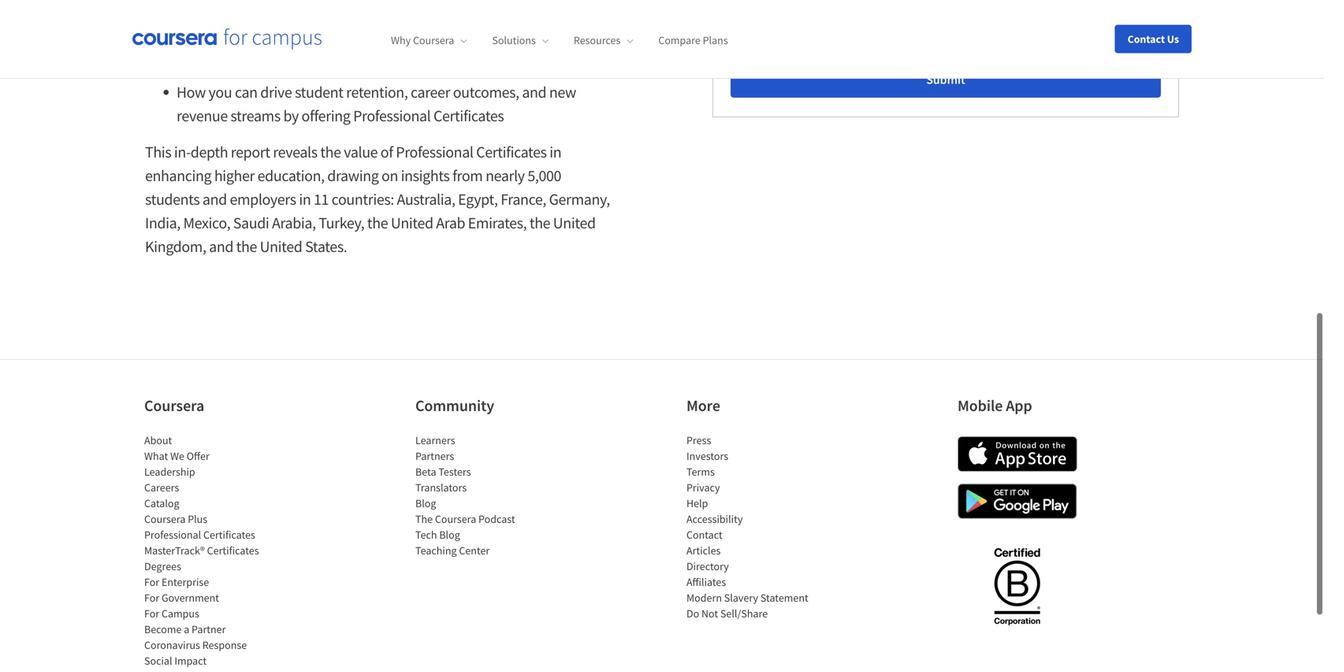 Task type: describe. For each thing, give the bounding box(es) containing it.
resources link
[[574, 33, 633, 47]]

about what we offer leadership careers catalog coursera plus professional certificates mastertrack® certificates degrees for enterprise for government for campus become a partner coronavirus response social impact
[[144, 429, 259, 664]]

emirates,
[[468, 209, 527, 228]]

employment
[[481, 7, 563, 26]]

sell/share
[[721, 602, 768, 617]]

beta
[[415, 460, 436, 475]]

slavery
[[724, 587, 759, 601]]

become
[[144, 618, 182, 632]]

the left value
[[320, 138, 341, 157]]

in-
[[174, 138, 191, 157]]

testers
[[439, 460, 471, 475]]

enhancing
[[145, 161, 211, 181]]

from
[[453, 161, 483, 181]]

translators link
[[415, 476, 467, 490]]

2 horizontal spatial united
[[553, 209, 596, 228]]

1 vertical spatial and
[[203, 185, 227, 205]]

press investors terms privacy help accessibility contact articles directory affiliates modern slavery statement do not sell/share
[[687, 429, 809, 617]]

a
[[184, 618, 189, 632]]

for government link
[[144, 587, 219, 601]]

the
[[415, 508, 433, 522]]

list for coursera
[[144, 428, 278, 665]]

about
[[144, 429, 172, 443]]

0 vertical spatial blog
[[415, 492, 436, 506]]

why
[[391, 33, 411, 47]]

how professional certificates connect directly to employment outcomes
[[177, 7, 563, 50]]

the down countries:
[[367, 209, 388, 228]]

download on the app store image
[[958, 432, 1078, 468]]

compare
[[659, 33, 701, 47]]

higher
[[214, 161, 255, 181]]

modern slavery statement link
[[687, 587, 809, 601]]

drive
[[260, 78, 292, 97]]

1 horizontal spatial united
[[391, 209, 433, 228]]

2 vertical spatial and
[[209, 232, 233, 252]]

student
[[295, 78, 343, 97]]

career
[[411, 78, 450, 97]]

compare plans link
[[659, 33, 728, 47]]

coursera plus link
[[144, 508, 207, 522]]

professional inside how professional certificates connect directly to employment outcomes
[[209, 7, 286, 26]]

get it on google play image
[[958, 479, 1078, 515]]

community
[[415, 391, 494, 411]]

why coursera
[[391, 33, 454, 47]]

solutions
[[492, 33, 536, 47]]

submit button
[[731, 55, 1161, 93]]

coursera up about at the left bottom of the page
[[144, 391, 204, 411]]

directory link
[[687, 555, 729, 569]]

coursera down directly
[[413, 33, 454, 47]]

solutions link
[[492, 33, 549, 47]]

the down saudi
[[236, 232, 257, 252]]

we
[[170, 445, 184, 459]]

directly
[[416, 7, 463, 26]]

11
[[314, 185, 329, 205]]

this
[[145, 138, 171, 157]]

certificates inside this in-depth report reveals the value of professional certificates in enhancing higher education, drawing on insights from nearly 5,000 students and employers in 11 countries: australia, egypt, france, germany, india, mexico, saudi arabia, turkey, the united arab emirates, the united kingdom, and the united states.
[[476, 138, 547, 157]]

india,
[[145, 209, 180, 228]]

what we offer link
[[144, 445, 210, 459]]

depth
[[191, 138, 228, 157]]

statement
[[761, 587, 809, 601]]

can
[[235, 78, 258, 97]]

social impact link
[[144, 650, 207, 664]]

1 horizontal spatial blog
[[439, 524, 460, 538]]

do
[[687, 602, 699, 617]]

mastertrack® certificates link
[[144, 539, 259, 553]]

how for how you can drive student retention, career outcomes, and new revenue streams by offering professional certificates
[[177, 78, 206, 97]]

press
[[687, 429, 711, 443]]

directory
[[687, 555, 729, 569]]

affiliates link
[[687, 571, 726, 585]]

5,000
[[528, 161, 561, 181]]

coronavirus response link
[[144, 634, 247, 648]]

plus
[[188, 508, 207, 522]]

new
[[549, 78, 576, 97]]

partners
[[415, 445, 454, 459]]

for campus link
[[144, 602, 199, 617]]

beta testers link
[[415, 460, 471, 475]]

countries:
[[332, 185, 394, 205]]

on
[[382, 161, 398, 181]]

value
[[344, 138, 378, 157]]

mexico,
[[183, 209, 230, 228]]

states.
[[305, 232, 347, 252]]

terms link
[[687, 460, 715, 475]]

to
[[466, 7, 479, 26]]

certificates up mastertrack® certificates link
[[203, 524, 255, 538]]

do not sell/share link
[[687, 602, 768, 617]]

professional inside this in-depth report reveals the value of professional certificates in enhancing higher education, drawing on insights from nearly 5,000 students and employers in 11 countries: australia, egypt, france, germany, india, mexico, saudi arabia, turkey, the united arab emirates, the united kingdom, and the united states.
[[396, 138, 474, 157]]

mastertrack®
[[144, 539, 205, 553]]

outcomes,
[[453, 78, 519, 97]]

3 for from the top
[[144, 602, 159, 617]]

coursera inside about what we offer leadership careers catalog coursera plus professional certificates mastertrack® certificates degrees for enterprise for government for campus become a partner coronavirus response social impact
[[144, 508, 186, 522]]

how you can drive student retention, career outcomes, and new revenue streams by offering professional certificates
[[177, 78, 576, 121]]

education,
[[258, 161, 325, 181]]

professional inside about what we offer leadership careers catalog coursera plus professional certificates mastertrack® certificates degrees for enterprise for government for campus become a partner coronavirus response social impact
[[144, 524, 201, 538]]

drawing
[[327, 161, 379, 181]]

professional certificates link
[[144, 524, 255, 538]]

contact inside button
[[1128, 32, 1165, 46]]

center
[[459, 539, 490, 553]]

certificates inside how professional certificates connect directly to employment outcomes
[[289, 7, 359, 26]]

certificates inside "how you can drive student retention, career outcomes, and new revenue streams by offering professional certificates"
[[434, 101, 504, 121]]

germany,
[[549, 185, 610, 205]]

retention,
[[346, 78, 408, 97]]

reveals
[[273, 138, 318, 157]]

list for community
[[415, 428, 550, 554]]

privacy
[[687, 476, 720, 490]]

catalog
[[144, 492, 179, 506]]

about link
[[144, 429, 172, 443]]

list for more
[[687, 428, 821, 617]]



Task type: vqa. For each thing, say whether or not it's contained in the screenshot.
features to the right
no



Task type: locate. For each thing, give the bounding box(es) containing it.
more
[[687, 391, 721, 411]]

coursera for campus image
[[132, 28, 322, 50]]

contact left us
[[1128, 32, 1165, 46]]

blog link
[[415, 492, 436, 506]]

accessibility link
[[687, 508, 743, 522]]

certificates down the "professional certificates" link
[[207, 539, 259, 553]]

not
[[702, 602, 718, 617]]

catalog link
[[144, 492, 179, 506]]

become a partner link
[[144, 618, 226, 632]]

1 vertical spatial in
[[299, 185, 311, 205]]

affiliates
[[687, 571, 726, 585]]

leadership link
[[144, 460, 195, 475]]

partners link
[[415, 445, 454, 459]]

articles link
[[687, 539, 721, 553]]

0 vertical spatial contact
[[1128, 32, 1165, 46]]

students
[[145, 185, 200, 205]]

teaching
[[415, 539, 457, 553]]

in up the 5,000
[[550, 138, 562, 157]]

0 horizontal spatial list
[[144, 428, 278, 665]]

how
[[177, 7, 206, 26], [177, 78, 206, 97]]

connect
[[362, 7, 413, 26]]

in left 11
[[299, 185, 311, 205]]

1 how from the top
[[177, 7, 206, 26]]

careers link
[[144, 476, 179, 490]]

the coursera podcast link
[[415, 508, 515, 522]]

coursera
[[413, 33, 454, 47], [144, 391, 204, 411], [144, 508, 186, 522], [435, 508, 476, 522]]

united down arabia,
[[260, 232, 302, 252]]

contact us button
[[1115, 25, 1192, 53]]

this in-depth report reveals the value of professional certificates in enhancing higher education, drawing on insights from nearly 5,000 students and employers in 11 countries: australia, egypt, france, germany, india, mexico, saudi arabia, turkey, the united arab emirates, the united kingdom, and the united states.
[[145, 138, 610, 252]]

2 list from the left
[[415, 428, 550, 554]]

0 horizontal spatial blog
[[415, 492, 436, 506]]

1 vertical spatial for
[[144, 587, 159, 601]]

0 vertical spatial and
[[522, 78, 547, 97]]

resources
[[574, 33, 621, 47]]

professional up coursera for campus image
[[209, 7, 286, 26]]

and left new
[[522, 78, 547, 97]]

blog up teaching center 'link' in the bottom left of the page
[[439, 524, 460, 538]]

coursera up tech blog link
[[435, 508, 476, 522]]

plans
[[703, 33, 728, 47]]

how for how professional certificates connect directly to employment outcomes
[[177, 7, 206, 26]]

of
[[381, 138, 393, 157]]

1 vertical spatial contact
[[687, 524, 723, 538]]

how up outcomes
[[177, 7, 206, 26]]

turkey,
[[319, 209, 364, 228]]

press link
[[687, 429, 711, 443]]

learners
[[415, 429, 455, 443]]

2 for from the top
[[144, 587, 159, 601]]

social
[[144, 650, 172, 664]]

and
[[522, 78, 547, 97], [203, 185, 227, 205], [209, 232, 233, 252]]

contact up articles 'link'
[[687, 524, 723, 538]]

and inside "how you can drive student retention, career outcomes, and new revenue streams by offering professional certificates"
[[522, 78, 547, 97]]

france,
[[501, 185, 546, 205]]

0 vertical spatial how
[[177, 7, 206, 26]]

campus
[[162, 602, 199, 617]]

what
[[144, 445, 168, 459]]

leadership
[[144, 460, 195, 475]]

offering
[[302, 101, 350, 121]]

contact link
[[687, 524, 723, 538]]

articles
[[687, 539, 721, 553]]

and down mexico,
[[209, 232, 233, 252]]

translators
[[415, 476, 467, 490]]

united down germany,
[[553, 209, 596, 228]]

contact
[[1128, 32, 1165, 46], [687, 524, 723, 538]]

for down degrees
[[144, 571, 159, 585]]

2 vertical spatial for
[[144, 602, 159, 617]]

terms
[[687, 460, 715, 475]]

certificates
[[289, 7, 359, 26], [434, 101, 504, 121], [476, 138, 547, 157], [203, 524, 255, 538], [207, 539, 259, 553]]

tech
[[415, 524, 437, 538]]

you
[[209, 78, 232, 97]]

accessibility
[[687, 508, 743, 522]]

certificates down outcomes,
[[434, 101, 504, 121]]

careers
[[144, 476, 179, 490]]

contact inside 'press investors terms privacy help accessibility contact articles directory affiliates modern slavery statement do not sell/share'
[[687, 524, 723, 538]]

professional up insights on the left of page
[[396, 138, 474, 157]]

1 for from the top
[[144, 571, 159, 585]]

united
[[391, 209, 433, 228], [553, 209, 596, 228], [260, 232, 302, 252]]

for up for campus link
[[144, 587, 159, 601]]

offer
[[187, 445, 210, 459]]

nearly
[[486, 161, 525, 181]]

1 horizontal spatial list
[[415, 428, 550, 554]]

learners link
[[415, 429, 455, 443]]

teaching center link
[[415, 539, 490, 553]]

united down "australia,"
[[391, 209, 433, 228]]

professional down retention,
[[353, 101, 431, 121]]

compare plans
[[659, 33, 728, 47]]

arab
[[436, 209, 465, 228]]

0 horizontal spatial in
[[299, 185, 311, 205]]

certificates up "nearly"
[[476, 138, 547, 157]]

1 vertical spatial how
[[177, 78, 206, 97]]

the down france,
[[530, 209, 550, 228]]

why coursera link
[[391, 33, 467, 47]]

mobile
[[958, 391, 1003, 411]]

1 horizontal spatial in
[[550, 138, 562, 157]]

privacy link
[[687, 476, 720, 490]]

list
[[144, 428, 278, 665], [415, 428, 550, 554], [687, 428, 821, 617]]

kingdom,
[[145, 232, 206, 252]]

list containing learners
[[415, 428, 550, 554]]

insights
[[401, 161, 450, 181]]

how inside how professional certificates connect directly to employment outcomes
[[177, 7, 206, 26]]

in
[[550, 138, 562, 157], [299, 185, 311, 205]]

logo of certified b corporation image
[[985, 535, 1050, 629]]

employers
[[230, 185, 296, 205]]

investors link
[[687, 445, 729, 459]]

report
[[231, 138, 270, 157]]

modern
[[687, 587, 722, 601]]

3 list from the left
[[687, 428, 821, 617]]

0 vertical spatial in
[[550, 138, 562, 157]]

certificates left connect
[[289, 7, 359, 26]]

1 vertical spatial blog
[[439, 524, 460, 538]]

for up become
[[144, 602, 159, 617]]

enterprise
[[162, 571, 209, 585]]

list containing press
[[687, 428, 821, 617]]

0 horizontal spatial contact
[[687, 524, 723, 538]]

coursera down catalog link
[[144, 508, 186, 522]]

coronavirus
[[144, 634, 200, 648]]

0 horizontal spatial united
[[260, 232, 302, 252]]

1 list from the left
[[144, 428, 278, 665]]

0 vertical spatial for
[[144, 571, 159, 585]]

australia,
[[397, 185, 455, 205]]

list containing about
[[144, 428, 278, 665]]

for enterprise link
[[144, 571, 209, 585]]

2 horizontal spatial list
[[687, 428, 821, 617]]

how inside "how you can drive student retention, career outcomes, and new revenue streams by offering professional certificates"
[[177, 78, 206, 97]]

blog up the
[[415, 492, 436, 506]]

1 horizontal spatial contact
[[1128, 32, 1165, 46]]

professional up mastertrack®
[[144, 524, 201, 538]]

2 how from the top
[[177, 78, 206, 97]]

and up mexico,
[[203, 185, 227, 205]]

app
[[1006, 391, 1033, 411]]

coursera inside learners partners beta testers translators blog the coursera podcast tech blog teaching center
[[435, 508, 476, 522]]

professional inside "how you can drive student retention, career outcomes, and new revenue streams by offering professional certificates"
[[353, 101, 431, 121]]

how up revenue at the left top of page
[[177, 78, 206, 97]]

investors
[[687, 445, 729, 459]]

mobile app
[[958, 391, 1033, 411]]

outcomes
[[177, 30, 239, 50]]



